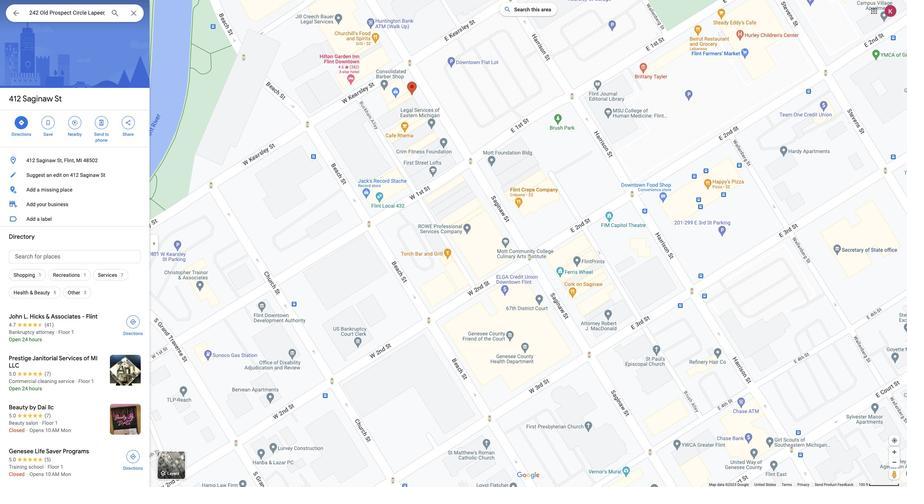 Task type: locate. For each thing, give the bounding box(es) containing it.
0 vertical spatial directions button
[[119, 314, 147, 337]]

suggest an edit on 412 saginaw st
[[26, 172, 105, 178]]

salon
[[26, 421, 38, 427]]

10 am for dai
[[45, 428, 60, 434]]

other 3
[[68, 290, 86, 296]]

2 10 am from the top
[[45, 472, 60, 478]]

opens inside the training school · floor 1 closed ⋅ opens 10 am mon
[[29, 472, 44, 478]]

5.0 down beauty by dai llc
[[9, 413, 16, 419]]

· for &
[[56, 330, 57, 336]]

hours down attorney on the bottom left of the page
[[29, 337, 42, 343]]

2 open from the top
[[9, 386, 21, 392]]

0 vertical spatial 412
[[9, 94, 21, 104]]

1 horizontal spatial send
[[815, 483, 824, 487]]

1 vertical spatial directions
[[123, 332, 143, 337]]

training school · floor 1 closed ⋅ opens 10 am mon
[[9, 465, 71, 478]]

1 up 3
[[84, 273, 86, 278]]

by
[[29, 405, 36, 412]]

0 vertical spatial closed
[[9, 428, 25, 434]]

genesee life saver programs
[[9, 449, 89, 456]]

1 vertical spatial open
[[9, 386, 21, 392]]

layers
[[168, 472, 179, 477]]

hours inside commercial cleaning service · floor 1 open 24 hours
[[29, 386, 42, 392]]

saginaw
[[23, 94, 53, 104], [36, 158, 56, 164], [80, 172, 99, 178]]

beauty inside the beauty salon · floor 1 closed ⋅ opens 10 am mon
[[9, 421, 24, 427]]

1 vertical spatial opens
[[29, 472, 44, 478]]

associates
[[51, 314, 81, 321]]

send
[[94, 132, 104, 137], [815, 483, 824, 487]]

· right service
[[76, 379, 77, 385]]

0 vertical spatial 10 am
[[45, 428, 60, 434]]

show street view coverage image
[[890, 469, 900, 480]]

1 horizontal spatial st
[[101, 172, 105, 178]]

add left your
[[26, 202, 36, 208]]

2 vertical spatial saginaw
[[80, 172, 99, 178]]

st down 412 saginaw st, flint, mi 48502 "button"
[[101, 172, 105, 178]]

2 closed from the top
[[9, 472, 25, 478]]

412 saginaw st main content
[[0, 0, 150, 488]]

1 open from the top
[[9, 337, 21, 343]]

2 5.0 from the top
[[9, 413, 16, 419]]

(7) up the cleaning
[[45, 372, 51, 377]]

beauty left salon
[[9, 421, 24, 427]]

floor for llc
[[42, 421, 54, 427]]

&
[[30, 290, 33, 296], [46, 314, 50, 321]]

0 vertical spatial 24
[[22, 337, 28, 343]]

1 vertical spatial hours
[[29, 386, 42, 392]]

0 vertical spatial add
[[26, 187, 36, 193]]

floor for programs
[[48, 465, 59, 471]]

2 mon from the top
[[61, 472, 71, 478]]

send inside send to phone
[[94, 132, 104, 137]]

1 right service
[[91, 379, 94, 385]]

open down "bankruptcy"
[[9, 337, 21, 343]]

0 vertical spatial mon
[[61, 428, 71, 434]]

0 vertical spatial ⋅
[[26, 428, 28, 434]]

services left the of
[[59, 355, 82, 363]]

412
[[9, 94, 21, 104], [26, 158, 35, 164], [70, 172, 79, 178]]

send up phone at the left of page
[[94, 132, 104, 137]]

2 vertical spatial beauty
[[9, 421, 24, 427]]

· for programs
[[45, 465, 46, 471]]

school
[[28, 465, 44, 471]]

zoom out image
[[892, 460, 898, 466]]

1 vertical spatial st
[[101, 172, 105, 178]]

2 vertical spatial 5.0
[[9, 457, 16, 463]]

5.0 stars 7 reviews image up "commercial"
[[9, 371, 51, 378]]

directions down 
[[12, 132, 31, 137]]

1 vertical spatial mon
[[61, 472, 71, 478]]

1 a from the top
[[37, 187, 40, 193]]

directions for genesee life saver programs
[[123, 467, 143, 472]]

1 vertical spatial &
[[46, 314, 50, 321]]

3 add from the top
[[26, 216, 36, 222]]

add your business link
[[0, 197, 150, 212]]

2 vertical spatial directions
[[123, 467, 143, 472]]

suggest
[[26, 172, 45, 178]]

2 a from the top
[[37, 216, 40, 222]]

1 5.0 stars 7 reviews image from the top
[[9, 371, 51, 378]]

hicks
[[30, 314, 45, 321]]

& up (41)
[[46, 314, 50, 321]]

open inside bankruptcy attorney · floor 1 open 24 hours
[[9, 337, 21, 343]]

2 opens from the top
[[29, 472, 44, 478]]


[[98, 119, 105, 127]]

(7) for services
[[45, 372, 51, 377]]

412 right on
[[70, 172, 79, 178]]

⋅ inside the training school · floor 1 closed ⋅ opens 10 am mon
[[26, 472, 28, 478]]

5.0 stars 7 reviews image
[[9, 371, 51, 378], [9, 413, 51, 420]]

add left label
[[26, 216, 36, 222]]

0 vertical spatial open
[[9, 337, 21, 343]]

beauty left "by"
[[9, 405, 28, 412]]

directions down directions image
[[123, 467, 143, 472]]

24 down "commercial"
[[22, 386, 28, 392]]

send left the product
[[815, 483, 824, 487]]

3 5.0 from the top
[[9, 457, 16, 463]]

1 horizontal spatial mi
[[91, 355, 98, 363]]

0 horizontal spatial 412
[[9, 94, 21, 104]]

0 vertical spatial beauty
[[34, 290, 50, 296]]

add for add your business
[[26, 202, 36, 208]]

mi inside prestige janitorial services of mi llc
[[91, 355, 98, 363]]

add your business
[[26, 202, 68, 208]]

of
[[84, 355, 89, 363]]

412 inside "button"
[[26, 158, 35, 164]]

24 inside commercial cleaning service · floor 1 open 24 hours
[[22, 386, 28, 392]]

5.0
[[9, 372, 16, 377], [9, 413, 16, 419], [9, 457, 16, 463]]

1 inside shopping 1
[[39, 273, 41, 278]]

1 inside "recreations 1"
[[84, 273, 86, 278]]

mon up "programs"
[[61, 428, 71, 434]]

floor inside the beauty salon · floor 1 closed ⋅ opens 10 am mon
[[42, 421, 54, 427]]

412 up suggest
[[26, 158, 35, 164]]

2 directions button from the top
[[119, 449, 147, 472]]

your
[[37, 202, 47, 208]]

floor down (5)
[[48, 465, 59, 471]]

5.0 down llc
[[9, 372, 16, 377]]

1 opens from the top
[[29, 428, 44, 434]]

24 down "bankruptcy"
[[22, 337, 28, 343]]

0 vertical spatial &
[[30, 290, 33, 296]]

1 vertical spatial add
[[26, 202, 36, 208]]

1 hours from the top
[[29, 337, 42, 343]]

1 horizontal spatial &
[[46, 314, 50, 321]]

1 vertical spatial saginaw
[[36, 158, 56, 164]]

⋅ down training
[[26, 472, 28, 478]]

mon inside the training school · floor 1 closed ⋅ opens 10 am mon
[[61, 472, 71, 478]]

mon for llc
[[61, 428, 71, 434]]

attorney
[[36, 330, 54, 336]]

(7) down llc
[[45, 413, 51, 419]]

©2023
[[726, 483, 737, 487]]

mon
[[61, 428, 71, 434], [61, 472, 71, 478]]

⋅ for beauty
[[26, 428, 28, 434]]

floor for &
[[58, 330, 70, 336]]

beauty
[[34, 290, 50, 296], [9, 405, 28, 412], [9, 421, 24, 427]]

2 24 from the top
[[22, 386, 28, 392]]

2 5.0 stars 7 reviews image from the top
[[9, 413, 51, 420]]

1 24 from the top
[[22, 337, 28, 343]]

saginaw up the 
[[23, 94, 53, 104]]

5.0 inside image
[[9, 457, 16, 463]]

1 vertical spatial beauty
[[9, 405, 28, 412]]

100 ft
[[860, 483, 869, 487]]

footer
[[709, 483, 860, 488]]

1 vertical spatial 24
[[22, 386, 28, 392]]

-
[[82, 314, 85, 321]]

(7)
[[45, 372, 51, 377], [45, 413, 51, 419]]

· right salon
[[39, 421, 41, 427]]

0 vertical spatial send
[[94, 132, 104, 137]]

recreations
[[53, 273, 80, 278]]

1 inside the beauty salon · floor 1 closed ⋅ opens 10 am mon
[[55, 421, 58, 427]]

saver
[[46, 449, 61, 456]]

united states
[[755, 483, 777, 487]]

opens down salon
[[29, 428, 44, 434]]

llc
[[9, 363, 19, 370]]

saginaw down the 48502
[[80, 172, 99, 178]]

1 10 am from the top
[[45, 428, 60, 434]]

2 hours from the top
[[29, 386, 42, 392]]

5.0 up training
[[9, 457, 16, 463]]

0 vertical spatial 5.0
[[9, 372, 16, 377]]

bankruptcy
[[9, 330, 34, 336]]

closed down training
[[9, 472, 25, 478]]

collapse side panel image
[[150, 240, 158, 248]]

a for missing
[[37, 187, 40, 193]]

0 vertical spatial saginaw
[[23, 94, 53, 104]]

directions button
[[119, 314, 147, 337], [119, 449, 147, 472]]

closed
[[9, 428, 25, 434], [9, 472, 25, 478]]

1 right salon
[[55, 421, 58, 427]]

412 up 
[[9, 94, 21, 104]]

beauty salon · floor 1 closed ⋅ opens 10 am mon
[[9, 421, 71, 434]]

search this area
[[515, 7, 552, 12]]

mi
[[76, 158, 82, 164], [91, 355, 98, 363]]

& right health
[[30, 290, 33, 296]]

1 horizontal spatial services
[[98, 273, 117, 278]]

this
[[532, 7, 540, 12]]

directions button for john l. hicks & associates - flint
[[119, 314, 147, 337]]

st
[[55, 94, 62, 104], [101, 172, 105, 178]]

prestige janitorial services of mi llc
[[9, 355, 98, 370]]

5.0 stars 7 reviews image for beauty
[[9, 413, 51, 420]]

beauty left 5
[[34, 290, 50, 296]]

1 vertical spatial directions button
[[119, 449, 147, 472]]

saginaw inside "button"
[[36, 158, 56, 164]]

10 am inside the training school · floor 1 closed ⋅ opens 10 am mon
[[45, 472, 60, 478]]

closed up genesee
[[9, 428, 25, 434]]

footer containing map data ©2023 google
[[709, 483, 860, 488]]

floor inside bankruptcy attorney · floor 1 open 24 hours
[[58, 330, 70, 336]]

10 am up saver
[[45, 428, 60, 434]]

a left label
[[37, 216, 40, 222]]

a left missing
[[37, 187, 40, 193]]

1 vertical spatial a
[[37, 216, 40, 222]]

1 5.0 from the top
[[9, 372, 16, 377]]

1
[[39, 273, 41, 278], [84, 273, 86, 278], [71, 330, 74, 336], [91, 379, 94, 385], [55, 421, 58, 427], [61, 465, 63, 471]]

5.0 stars 7 reviews image up salon
[[9, 413, 51, 420]]

search this area button
[[500, 3, 558, 16]]

floor down llc
[[42, 421, 54, 427]]

suggest an edit on 412 saginaw st button
[[0, 168, 150, 183]]

2 vertical spatial 412
[[70, 172, 79, 178]]

1 vertical spatial 5.0 stars 7 reviews image
[[9, 413, 51, 420]]

0 horizontal spatial mi
[[76, 158, 82, 164]]

1 vertical spatial closed
[[9, 472, 25, 478]]

· inside the beauty salon · floor 1 closed ⋅ opens 10 am mon
[[39, 421, 41, 427]]

10 am down (5)
[[45, 472, 60, 478]]

5.0 for genesee life saver programs
[[9, 457, 16, 463]]

1 vertical spatial 10 am
[[45, 472, 60, 478]]

service
[[58, 379, 75, 385]]

 search field
[[6, 4, 144, 23]]

st up actions for 412 saginaw st region
[[55, 94, 62, 104]]

opens for life
[[29, 472, 44, 478]]

2 ⋅ from the top
[[26, 472, 28, 478]]

1 add from the top
[[26, 187, 36, 193]]

an
[[46, 172, 52, 178]]

0 horizontal spatial send
[[94, 132, 104, 137]]

1 vertical spatial send
[[815, 483, 824, 487]]

directions down directions icon
[[123, 332, 143, 337]]

mon inside the beauty salon · floor 1 closed ⋅ opens 10 am mon
[[61, 428, 71, 434]]

mi inside "button"
[[76, 158, 82, 164]]

directions for john l. hicks & associates - flint
[[123, 332, 143, 337]]

1 directions button from the top
[[119, 314, 147, 337]]

· down (5)
[[45, 465, 46, 471]]

1 mon from the top
[[61, 428, 71, 434]]

open down "commercial"
[[9, 386, 21, 392]]

add for add a label
[[26, 216, 36, 222]]

mon for programs
[[61, 472, 71, 478]]

1 inside the training school · floor 1 closed ⋅ opens 10 am mon
[[61, 465, 63, 471]]

open
[[9, 337, 21, 343], [9, 386, 21, 392]]

mon down "programs"
[[61, 472, 71, 478]]

terms button
[[782, 483, 793, 488]]

· right attorney on the bottom left of the page
[[56, 330, 57, 336]]

floor inside the training school · floor 1 closed ⋅ opens 10 am mon
[[48, 465, 59, 471]]

24
[[22, 337, 28, 343], [22, 386, 28, 392]]

1 down associates
[[71, 330, 74, 336]]

1 vertical spatial ⋅
[[26, 472, 28, 478]]

directory
[[9, 234, 35, 241]]

0 vertical spatial directions
[[12, 132, 31, 137]]

4.7 stars 41 reviews image
[[9, 322, 54, 329]]

0 vertical spatial hours
[[29, 337, 42, 343]]

10 am
[[45, 428, 60, 434], [45, 472, 60, 478]]

privacy button
[[798, 483, 810, 488]]

st,
[[57, 158, 63, 164]]

2 add from the top
[[26, 202, 36, 208]]

· inside bankruptcy attorney · floor 1 open 24 hours
[[56, 330, 57, 336]]

⋅ down salon
[[26, 428, 28, 434]]

closed for genesee life saver programs
[[9, 472, 25, 478]]

closed inside the beauty salon · floor 1 closed ⋅ opens 10 am mon
[[9, 428, 25, 434]]

2 horizontal spatial 412
[[70, 172, 79, 178]]

opens inside the beauty salon · floor 1 closed ⋅ opens 10 am mon
[[29, 428, 44, 434]]

closed inside the training school · floor 1 closed ⋅ opens 10 am mon
[[9, 472, 25, 478]]

services left 7
[[98, 273, 117, 278]]

24 inside bankruptcy attorney · floor 1 open 24 hours
[[22, 337, 28, 343]]

google account: kenny nguyen  
(kenny.nguyen@adept.ai) image
[[885, 5, 897, 17]]

area
[[542, 7, 552, 12]]

1 down saver
[[61, 465, 63, 471]]

beauty for salon
[[9, 421, 24, 427]]

0 horizontal spatial services
[[59, 355, 82, 363]]

none text field inside 412 saginaw st main content
[[9, 251, 141, 264]]

a
[[37, 187, 40, 193], [37, 216, 40, 222]]

mi right the of
[[91, 355, 98, 363]]

None text field
[[9, 251, 141, 264]]

1 vertical spatial mi
[[91, 355, 98, 363]]

1 ⋅ from the top
[[26, 428, 28, 434]]

10 am inside the beauty salon · floor 1 closed ⋅ opens 10 am mon
[[45, 428, 60, 434]]

hours
[[29, 337, 42, 343], [29, 386, 42, 392]]

hours down the cleaning
[[29, 386, 42, 392]]

0 vertical spatial opens
[[29, 428, 44, 434]]

terms
[[782, 483, 793, 487]]

1 inside bankruptcy attorney · floor 1 open 24 hours
[[71, 330, 74, 336]]

genesee
[[9, 449, 33, 456]]

opens down school
[[29, 472, 44, 478]]

opens for by
[[29, 428, 44, 434]]

1 vertical spatial 5.0
[[9, 413, 16, 419]]

2 vertical spatial add
[[26, 216, 36, 222]]

⋅ inside the beauty salon · floor 1 closed ⋅ opens 10 am mon
[[26, 428, 28, 434]]

1 horizontal spatial 412
[[26, 158, 35, 164]]

· inside the training school · floor 1 closed ⋅ opens 10 am mon
[[45, 465, 46, 471]]

united
[[755, 483, 765, 487]]

0 vertical spatial a
[[37, 187, 40, 193]]

1 (7) from the top
[[45, 372, 51, 377]]

1 vertical spatial (7)
[[45, 413, 51, 419]]

mi right flint,
[[76, 158, 82, 164]]

floor down associates
[[58, 330, 70, 336]]

closed for beauty by dai llc
[[9, 428, 25, 434]]

(7) for dai
[[45, 413, 51, 419]]

None field
[[29, 8, 105, 17]]

add down suggest
[[26, 187, 36, 193]]

0 vertical spatial 5.0 stars 7 reviews image
[[9, 371, 51, 378]]

zoom in image
[[892, 450, 898, 456]]

1 closed from the top
[[9, 428, 25, 434]]

send inside button
[[815, 483, 824, 487]]

2 (7) from the top
[[45, 413, 51, 419]]

 button
[[6, 4, 26, 23]]

floor right service
[[78, 379, 90, 385]]

1 right 'shopping'
[[39, 273, 41, 278]]

⋅
[[26, 428, 28, 434], [26, 472, 28, 478]]

saginaw left "st,"
[[36, 158, 56, 164]]

1 vertical spatial 412
[[26, 158, 35, 164]]

1 vertical spatial services
[[59, 355, 82, 363]]

0 vertical spatial (7)
[[45, 372, 51, 377]]

flint,
[[64, 158, 75, 164]]

412 for 412 saginaw st
[[9, 94, 21, 104]]

0 vertical spatial st
[[55, 94, 62, 104]]

0 vertical spatial mi
[[76, 158, 82, 164]]



Task type: describe. For each thing, give the bounding box(es) containing it.
0 vertical spatial services
[[98, 273, 117, 278]]

100
[[860, 483, 866, 487]]


[[18, 119, 25, 127]]

(41)
[[45, 322, 54, 328]]

5
[[54, 290, 56, 296]]

saginaw for st
[[23, 94, 53, 104]]

nearby
[[68, 132, 82, 137]]

john l. hicks & associates - flint
[[9, 314, 98, 321]]

5.0 stars 7 reviews image for prestige
[[9, 371, 51, 378]]

l.
[[24, 314, 28, 321]]

google maps element
[[0, 0, 908, 488]]

google
[[738, 483, 749, 487]]

add a missing place
[[26, 187, 72, 193]]

hours inside bankruptcy attorney · floor 1 open 24 hours
[[29, 337, 42, 343]]

add a label
[[26, 216, 52, 222]]

llc
[[48, 405, 54, 412]]


[[125, 119, 132, 127]]

48502
[[83, 158, 98, 164]]

412 saginaw st, flint, mi 48502
[[26, 158, 98, 164]]

show your location image
[[892, 438, 899, 445]]

saginaw for st,
[[36, 158, 56, 164]]

data
[[718, 483, 725, 487]]

save
[[43, 132, 53, 137]]

prestige
[[9, 355, 31, 363]]

floor inside commercial cleaning service · floor 1 open 24 hours
[[78, 379, 90, 385]]

other
[[68, 290, 80, 296]]


[[12, 8, 21, 18]]

· inside commercial cleaning service · floor 1 open 24 hours
[[76, 379, 77, 385]]

footer inside google maps element
[[709, 483, 860, 488]]

open inside commercial cleaning service · floor 1 open 24 hours
[[9, 386, 21, 392]]

on
[[63, 172, 69, 178]]

edit
[[53, 172, 62, 178]]

242 Old Prospect Circle Lapeer, MI 48446 field
[[6, 4, 144, 22]]

dai
[[37, 405, 46, 412]]

add a label button
[[0, 212, 150, 227]]

send for send product feedback
[[815, 483, 824, 487]]

privacy
[[798, 483, 810, 487]]

share
[[123, 132, 134, 137]]

5.0 for prestige janitorial services of mi llc
[[9, 372, 16, 377]]

health
[[14, 290, 28, 296]]

send product feedback
[[815, 483, 854, 487]]

janitorial
[[32, 355, 58, 363]]

10 am for saver
[[45, 472, 60, 478]]

shopping
[[14, 273, 35, 278]]

5.0 for beauty by dai llc
[[9, 413, 16, 419]]

product
[[824, 483, 837, 487]]

directions inside actions for 412 saginaw st region
[[12, 132, 31, 137]]

map data ©2023 google
[[709, 483, 749, 487]]

st inside button
[[101, 172, 105, 178]]

business
[[48, 202, 68, 208]]

health & beauty 5
[[14, 290, 56, 296]]

shopping 1
[[14, 273, 41, 278]]

flint
[[86, 314, 98, 321]]

beauty by dai llc
[[9, 405, 54, 412]]

0 horizontal spatial st
[[55, 94, 62, 104]]


[[72, 119, 78, 127]]

commercial cleaning service · floor 1 open 24 hours
[[9, 379, 94, 392]]

1 inside commercial cleaning service · floor 1 open 24 hours
[[91, 379, 94, 385]]

life
[[35, 449, 45, 456]]

beauty for by
[[9, 405, 28, 412]]

add a missing place button
[[0, 183, 150, 197]]

100 ft button
[[860, 483, 900, 487]]

saginaw inside button
[[80, 172, 99, 178]]

send product feedback button
[[815, 483, 854, 488]]

search
[[515, 7, 530, 12]]

cleaning
[[38, 379, 57, 385]]

mi for flint,
[[76, 158, 82, 164]]

recreations 1
[[53, 273, 86, 278]]

mi for of
[[91, 355, 98, 363]]

a for label
[[37, 216, 40, 222]]

to
[[105, 132, 109, 137]]

services 7
[[98, 273, 123, 278]]

place
[[60, 187, 72, 193]]

training
[[9, 465, 27, 471]]

commercial
[[9, 379, 36, 385]]


[[45, 119, 51, 127]]

412 saginaw st
[[9, 94, 62, 104]]

⋅ for genesee
[[26, 472, 28, 478]]

3
[[84, 290, 86, 296]]

actions for 412 saginaw st region
[[0, 110, 150, 147]]

send to phone
[[94, 132, 109, 143]]

directions image
[[130, 454, 136, 461]]

· for llc
[[39, 421, 41, 427]]

map
[[709, 483, 717, 487]]

7
[[121, 273, 123, 278]]

phone
[[95, 138, 108, 143]]

4.7
[[9, 322, 16, 328]]

ft
[[867, 483, 869, 487]]

412 inside button
[[70, 172, 79, 178]]

feedback
[[838, 483, 854, 487]]

412 for 412 saginaw st, flint, mi 48502
[[26, 158, 35, 164]]

directions button for genesee life saver programs
[[119, 449, 147, 472]]

directions image
[[130, 319, 136, 326]]

5.0 stars 5 reviews image
[[9, 457, 51, 464]]

label
[[41, 216, 52, 222]]

412 saginaw st, flint, mi 48502 button
[[0, 153, 150, 168]]

none field inside 242 old prospect circle lapeer, mi 48446 field
[[29, 8, 105, 17]]

0 horizontal spatial &
[[30, 290, 33, 296]]

(5)
[[45, 457, 51, 463]]

programs
[[63, 449, 89, 456]]

bankruptcy attorney · floor 1 open 24 hours
[[9, 330, 74, 343]]

missing
[[41, 187, 59, 193]]

add for add a missing place
[[26, 187, 36, 193]]

send for send to phone
[[94, 132, 104, 137]]

united states button
[[755, 483, 777, 488]]

services inside prestige janitorial services of mi llc
[[59, 355, 82, 363]]



Task type: vqa. For each thing, say whether or not it's contained in the screenshot.
Beauty salon · Floor 1 Closed ⋅ Opens 10 AM Mon
yes



